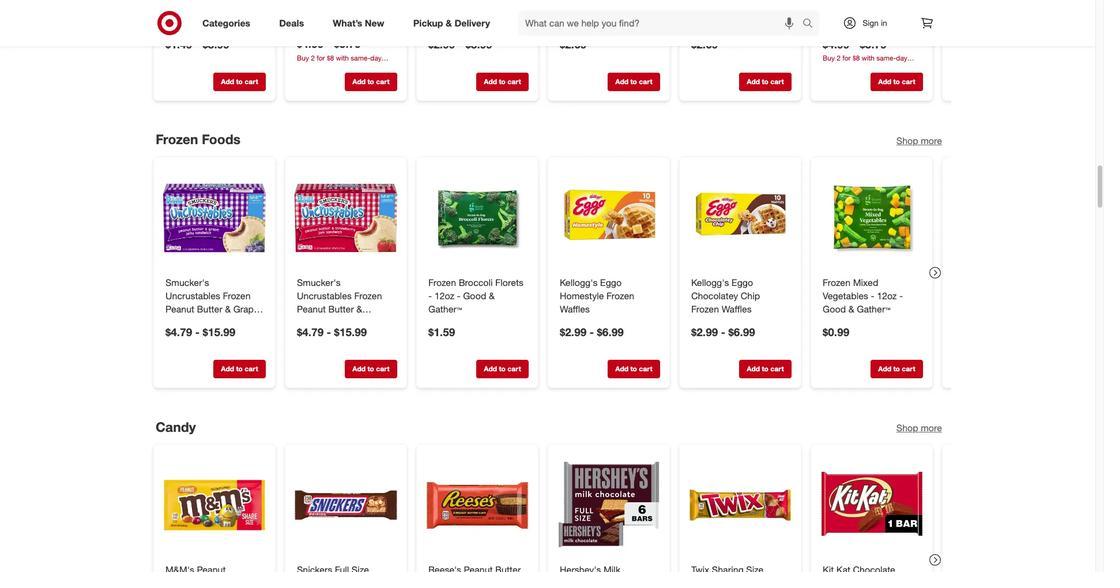 Task type: describe. For each thing, give the bounding box(es) containing it.
1 horizontal spatial buy
[[823, 54, 835, 62]]

0 horizontal spatial 2
[[311, 53, 315, 62]]

frozen mixed vegetables - 12oz - good & gather™
[[823, 277, 903, 315]]

- right $1.49 on the left top of the page
[[195, 37, 200, 50]]

butter for smucker's uncrustables frozen peanut butter & grape jelly sandwich $4.79 - $15.99
[[197, 303, 222, 315]]

cookies
[[823, 15, 857, 27]]

good for $1.59
[[463, 290, 487, 302]]

waffles inside "kellogg's eggo chocolatey chip frozen waffles"
[[722, 303, 752, 315]]

frozen broccoli florets - 12oz - good & gather™ link
[[429, 276, 527, 316]]

in
[[881, 18, 888, 28]]

uncrustables for smucker's uncrustables frozen peanut butter & grape jelly sandwich $4.79 - $15.99
[[166, 290, 220, 302]]

$1.49 - $8.99
[[166, 37, 229, 50]]

sandwich for smucker's uncrustables frozen peanut butter & strawberry jam sandwich
[[297, 330, 338, 341]]

delivery
[[455, 17, 490, 29]]

- left jam
[[327, 325, 331, 338]]

chocolatey
[[692, 290, 738, 302]]

1 horizontal spatial buy 2 for $8 with same-day order services on select items button
[[823, 53, 923, 72]]

What can we help you find? suggestions appear below search field
[[519, 10, 806, 36]]

$4.99 - $5.79 buy 2 for $8 with same-day order services on select items for buy 2 for $8 with same-day order services on select items button to the right
[[823, 37, 916, 72]]

sign in link
[[833, 10, 906, 36]]

kellogg's eggo chocolatey chip frozen waffles link
[[692, 276, 790, 316]]

frozen mixed vegetables - 12oz - good & gather™ link
[[823, 276, 921, 316]]

$15.99 inside the smucker's uncrustables frozen peanut butter & grape jelly sandwich $4.79 - $15.99
[[203, 325, 236, 338]]

pringles original flavored potato crisps chips - 5.2oz
[[692, 0, 786, 27]]

chips inside the pringles sour cream & onion potato crisps chips - 5.5oz
[[560, 15, 584, 27]]

what's new
[[333, 17, 384, 29]]

butter for smucker's uncrustables frozen peanut butter & strawberry jam sandwich
[[328, 303, 354, 315]]

& inside frozen broccoli florets - 12oz - good & gather™
[[489, 290, 495, 302]]

1 horizontal spatial order
[[823, 64, 840, 72]]

$2.99 - $6.99 for frozen
[[692, 325, 755, 338]]

- right vegetables
[[900, 290, 903, 302]]

$5.79 for the leftmost buy 2 for $8 with same-day order services on select items button
[[334, 37, 361, 50]]

frozen inside frozen mixed vegetables - 12oz - good & gather™
[[823, 277, 851, 288]]

smucker's uncrustables frozen peanut butter & grape jelly sandwich link
[[166, 276, 264, 328]]

cheddar inside pepperidge farm goldfish cheddar crackers
[[202, 2, 238, 14]]

waffles inside kellogg's eggo homestyle frozen waffles
[[560, 303, 590, 315]]

same- for buy 2 for $8 with same-day order services on select items button to the right
[[877, 54, 896, 62]]

frozen broccoli florets - 12oz - good & gather™
[[429, 277, 524, 315]]

more for frozen foods
[[921, 135, 942, 147]]

farm for pepperidge farm goldfish cheddar crackers
[[216, 0, 237, 1]]

0 horizontal spatial buy
[[297, 53, 309, 62]]

pepperidge farm goldfish flavor blasted extra cheddar snack crackers $2.99 - $8.99
[[429, 0, 524, 50]]

$1.49
[[166, 37, 192, 50]]

crackers inside pepperidge farm goldfish cheddar crackers
[[166, 15, 202, 27]]

2 $4.79 from the left
[[297, 325, 324, 338]]

flavor
[[465, 2, 490, 14]]

eggo for frozen
[[600, 277, 622, 288]]

12oz for $0.99
[[877, 290, 897, 302]]

$2.99 for kellogg's eggo chocolatey chip frozen waffles
[[692, 325, 718, 338]]

- down "kellogg's eggo chocolatey chip frozen waffles"
[[721, 325, 726, 338]]

pringles original flavored potato crisps chips - 5.2oz link
[[692, 0, 790, 28]]

same- for the leftmost buy 2 for $8 with same-day order services on select items button
[[351, 53, 370, 62]]

deals
[[279, 17, 304, 29]]

- inside pringles original flavored potato crisps chips - 5.2oz
[[718, 15, 722, 27]]

$6.99 for kellogg's eggo chocolatey chip frozen waffles
[[729, 325, 755, 338]]

& inside the pringles sour cream & onion potato crisps chips - 5.5oz
[[648, 0, 654, 1]]

& inside the smucker's uncrustables frozen peanut butter & grape jelly sandwich $4.79 - $15.99
[[225, 303, 231, 315]]

frozen foods
[[156, 131, 241, 147]]

kellogg's for kellogg's eggo homestyle frozen waffles
[[560, 277, 598, 288]]

what's
[[333, 17, 362, 29]]

frozen inside kellogg's eggo homestyle frozen waffles
[[607, 290, 635, 302]]

$4.79 - $15.99
[[297, 325, 367, 338]]

potato inside pringles original flavored potato crisps chips - 5.2oz
[[730, 2, 757, 14]]

0 horizontal spatial for
[[317, 53, 325, 62]]

1 horizontal spatial services
[[841, 64, 867, 72]]

extra
[[429, 15, 450, 27]]

mixed
[[853, 277, 879, 288]]

jelly
[[166, 316, 184, 328]]

oreo double stuf chocolate sandwich cookies link
[[823, 0, 921, 28]]

pickup & delivery link
[[404, 10, 505, 36]]

- inside the smucker's uncrustables frozen peanut butter & grape jelly sandwich $4.79 - $15.99
[[195, 325, 200, 338]]

pepperidge for pepperidge farm goldfish cheddar crackers
[[166, 0, 214, 1]]

chip
[[741, 290, 760, 302]]

jam
[[345, 316, 362, 328]]

onion
[[560, 2, 585, 14]]

blasted
[[493, 2, 524, 14]]

flavored
[[692, 2, 727, 14]]

homestyle
[[560, 290, 604, 302]]

smucker's uncrustables frozen peanut butter & strawberry jam sandwich link
[[297, 276, 395, 341]]

0 horizontal spatial order
[[297, 63, 314, 72]]

12oz for $1.59
[[435, 290, 455, 302]]

$6.99 for kellogg's eggo homestyle frozen waffles
[[597, 325, 624, 338]]

1 $8.99 from the left
[[203, 37, 229, 50]]

kellogg's eggo homestyle frozen waffles
[[560, 277, 635, 315]]

categories
[[202, 17, 250, 29]]

$2.99 - $6.99 for waffles
[[560, 325, 624, 338]]

smucker's for smucker's uncrustables frozen peanut butter & grape jelly sandwich $4.79 - $15.99
[[166, 277, 209, 288]]

crisps inside the pringles sour cream & onion potato crisps chips - 5.5oz
[[617, 2, 643, 14]]

5.2oz
[[724, 15, 747, 27]]

- down 'sign in' link at right
[[853, 37, 857, 50]]

- inside the pringles sour cream & onion potato crisps chips - 5.5oz
[[587, 15, 590, 27]]

frozen inside smucker's uncrustables frozen peanut butter & strawberry jam sandwich
[[354, 290, 382, 302]]

frozen inside the smucker's uncrustables frozen peanut butter & grape jelly sandwich $4.79 - $15.99
[[223, 290, 251, 302]]

1 horizontal spatial $4.99
[[823, 37, 850, 50]]

oreo
[[823, 0, 849, 1]]

pringles for chips
[[692, 0, 725, 1]]

vegetables
[[823, 290, 869, 302]]

1 horizontal spatial 2
[[837, 54, 841, 62]]

& right 'pickup'
[[446, 17, 452, 29]]

kellogg's eggo homestyle frozen waffles link
[[560, 276, 658, 316]]

frozen inside "kellogg's eggo chocolatey chip frozen waffles"
[[692, 303, 719, 315]]

double
[[852, 0, 881, 1]]

pepperidge farm goldfish flavor blasted extra cheddar snack crackers link
[[429, 0, 527, 40]]

shop more for candy
[[897, 422, 942, 434]]

kellogg's eggo chocolatey chip frozen waffles
[[692, 277, 760, 315]]

sign in
[[863, 18, 888, 28]]

potato inside the pringles sour cream & onion potato crisps chips - 5.5oz
[[587, 2, 614, 14]]

pepperidge farm goldfish cheddar crackers link
[[166, 0, 264, 28]]

more for candy
[[921, 422, 942, 434]]

what's new link
[[323, 10, 399, 36]]

smucker's for smucker's uncrustables frozen peanut butter & strawberry jam sandwich
[[297, 277, 341, 288]]



Task type: locate. For each thing, give the bounding box(es) containing it.
- up $1.59
[[429, 290, 432, 302]]

eggo up chip
[[732, 277, 753, 288]]

goldfish for pepperidge farm goldfish flavor blasted extra cheddar snack crackers $2.99 - $8.99
[[429, 2, 463, 14]]

1 vertical spatial good
[[823, 303, 846, 315]]

0 horizontal spatial kellogg's
[[560, 277, 598, 288]]

1 vertical spatial more
[[921, 422, 942, 434]]

12oz down mixed on the right of the page
[[877, 290, 897, 302]]

$2.99 down homestyle at the right of the page
[[560, 325, 587, 338]]

1 horizontal spatial $2.69
[[692, 37, 718, 50]]

$0.99
[[823, 325, 850, 338]]

2 down cookies
[[837, 54, 841, 62]]

goldfish for pepperidge farm goldfish cheddar crackers
[[166, 2, 200, 14]]

cheddar up categories
[[202, 2, 238, 14]]

smucker's up strawberry
[[297, 277, 341, 288]]

1 $15.99 from the left
[[203, 325, 236, 338]]

2 goldfish from the left
[[429, 2, 463, 14]]

1 crisps from the left
[[617, 2, 643, 14]]

1 horizontal spatial eggo
[[732, 277, 753, 288]]

pringles sour cream & onion potato crisps chips - 5.5oz link
[[560, 0, 658, 28]]

$8 for the leftmost buy 2 for $8 with same-day order services on select items button
[[327, 53, 334, 62]]

with
[[336, 53, 349, 62], [862, 54, 875, 62]]

search
[[798, 18, 825, 30]]

- left 5.2oz at right
[[718, 15, 722, 27]]

0 vertical spatial shop more
[[897, 135, 942, 147]]

pringles for potato
[[560, 0, 593, 1]]

2 $6.99 from the left
[[729, 325, 755, 338]]

0 horizontal spatial buy 2 for $8 with same-day order services on select items button
[[297, 53, 397, 72]]

on down what's
[[343, 63, 351, 72]]

chocolate
[[823, 2, 865, 14]]

frozen down chocolatey
[[692, 303, 719, 315]]

sandwich down the stuf
[[868, 2, 909, 14]]

0 horizontal spatial butter
[[197, 303, 222, 315]]

1 vertical spatial cheddar
[[452, 15, 488, 27]]

1 horizontal spatial $15.99
[[334, 325, 367, 338]]

cheddar down flavor
[[452, 15, 488, 27]]

- down mixed on the right of the page
[[871, 290, 875, 302]]

2 potato from the left
[[730, 2, 757, 14]]

butter up jam
[[328, 303, 354, 315]]

buy down deals link
[[297, 53, 309, 62]]

butter
[[197, 303, 222, 315], [328, 303, 354, 315]]

2 chips from the left
[[692, 15, 715, 27]]

broccoli
[[459, 277, 493, 288]]

1 vertical spatial shop more button
[[897, 422, 942, 435]]

kellogg's
[[560, 277, 598, 288], [692, 277, 729, 288]]

peanut up strawberry
[[297, 303, 326, 315]]

chips down flavored
[[692, 15, 715, 27]]

frozen right homestyle at the right of the page
[[607, 290, 635, 302]]

potato down sour
[[587, 2, 614, 14]]

strawberry
[[297, 316, 342, 328]]

crackers down extra
[[429, 29, 465, 40]]

0 horizontal spatial chips
[[560, 15, 584, 27]]

& down broccoli
[[489, 290, 495, 302]]

1 horizontal spatial sandwich
[[297, 330, 338, 341]]

$8
[[327, 53, 334, 62], [853, 54, 860, 62]]

$4.99 - $5.79 buy 2 for $8 with same-day order services on select items
[[297, 37, 390, 72], [823, 37, 916, 72]]

$5.79
[[334, 37, 361, 50], [860, 37, 887, 50]]

1 horizontal spatial items
[[899, 64, 916, 72]]

pepperidge for pepperidge farm goldfish flavor blasted extra cheddar snack crackers $2.99 - $8.99
[[429, 0, 477, 1]]

good inside frozen mixed vegetables - 12oz - good & gather™
[[823, 303, 846, 315]]

& inside frozen mixed vegetables - 12oz - good & gather™
[[849, 303, 855, 315]]

snack
[[491, 15, 517, 27]]

sour
[[596, 0, 615, 1]]

0 horizontal spatial gather™
[[429, 303, 462, 315]]

frozen up vegetables
[[823, 277, 851, 288]]

with down 'sign in' link at right
[[862, 54, 875, 62]]

buy 2 for $8 with same-day order services on select items button down 'sign in' link at right
[[823, 53, 923, 72]]

pepperidge inside "pepperidge farm goldfish flavor blasted extra cheddar snack crackers $2.99 - $8.99"
[[429, 0, 477, 1]]

crisps inside pringles original flavored potato crisps chips - 5.2oz
[[759, 2, 786, 14]]

12oz
[[435, 290, 455, 302], [877, 290, 897, 302]]

good
[[463, 290, 487, 302], [823, 303, 846, 315]]

0 horizontal spatial waffles
[[560, 303, 590, 315]]

uncrustables inside smucker's uncrustables frozen peanut butter & strawberry jam sandwich
[[297, 290, 352, 302]]

$5.79 down sign in
[[860, 37, 887, 50]]

farm up categories
[[216, 0, 237, 1]]

1 butter from the left
[[197, 303, 222, 315]]

1 potato from the left
[[587, 2, 614, 14]]

same- down the in
[[877, 54, 896, 62]]

potato down original
[[730, 2, 757, 14]]

- right jelly
[[195, 325, 200, 338]]

peanut for smucker's uncrustables frozen peanut butter & grape jelly sandwich $4.79 - $15.99
[[166, 303, 194, 315]]

pringles inside pringles original flavored potato crisps chips - 5.2oz
[[692, 0, 725, 1]]

gather™ inside frozen mixed vegetables - 12oz - good & gather™
[[857, 303, 891, 315]]

&
[[648, 0, 654, 1], [446, 17, 452, 29], [489, 290, 495, 302], [225, 303, 231, 315], [357, 303, 362, 315], [849, 303, 855, 315]]

- inside "pepperidge farm goldfish flavor blasted extra cheddar snack crackers $2.99 - $8.99"
[[458, 37, 463, 50]]

$8 for buy 2 for $8 with same-day order services on select items button to the right
[[853, 54, 860, 62]]

1 horizontal spatial gather™
[[857, 303, 891, 315]]

cheddar inside "pepperidge farm goldfish flavor blasted extra cheddar snack crackers $2.99 - $8.99"
[[452, 15, 488, 27]]

2 uncrustables from the left
[[297, 290, 352, 302]]

0 horizontal spatial services
[[315, 63, 341, 72]]

shop more button for frozen foods
[[897, 135, 942, 148]]

cream
[[618, 0, 645, 1]]

$8.99 inside "pepperidge farm goldfish flavor blasted extra cheddar snack crackers $2.99 - $8.99"
[[466, 37, 492, 50]]

1 shop more button from the top
[[897, 135, 942, 148]]

pringles up flavored
[[692, 0, 725, 1]]

1 pepperidge from the left
[[166, 0, 214, 1]]

for down cookies
[[843, 54, 851, 62]]

$2.69
[[560, 37, 587, 50], [692, 37, 718, 50]]

order down deals link
[[297, 63, 314, 72]]

$2.99 - $6.99 down kellogg's eggo homestyle frozen waffles
[[560, 325, 624, 338]]

frozen broccoli florets - 12oz - good & gather™ image
[[426, 167, 529, 269], [426, 167, 529, 269]]

$1.59
[[429, 325, 455, 338]]

1 horizontal spatial cheddar
[[452, 15, 488, 27]]

select down the in
[[879, 64, 897, 72]]

- left 5.5oz
[[587, 15, 590, 27]]

kellogg's inside "kellogg's eggo chocolatey chip frozen waffles"
[[692, 277, 729, 288]]

peanut for smucker's uncrustables frozen peanut butter & strawberry jam sandwich
[[297, 303, 326, 315]]

- down what's new link
[[327, 37, 331, 50]]

shop
[[897, 135, 919, 147], [897, 422, 919, 434]]

1 12oz from the left
[[435, 290, 455, 302]]

1 vertical spatial sandwich
[[186, 316, 227, 328]]

waffles down homestyle at the right of the page
[[560, 303, 590, 315]]

peanut up jelly
[[166, 303, 194, 315]]

pepperidge farm goldfish cheddar crackers
[[166, 0, 238, 27]]

categories link
[[193, 10, 265, 36]]

$5.79 down what's
[[334, 37, 361, 50]]

0 horizontal spatial select
[[353, 63, 371, 72]]

$8 down what's
[[327, 53, 334, 62]]

1 $2.99 - $6.99 from the left
[[560, 325, 624, 338]]

1 horizontal spatial waffles
[[722, 303, 752, 315]]

day down new
[[370, 53, 382, 62]]

1 vertical spatial crackers
[[429, 29, 465, 40]]

eggo up homestyle at the right of the page
[[600, 277, 622, 288]]

hershey's milk chocolate candy bar - 6ct image
[[558, 454, 660, 557], [558, 454, 660, 557]]

0 vertical spatial shop
[[897, 135, 919, 147]]

shop for frozen foods
[[897, 135, 919, 147]]

butter inside the smucker's uncrustables frozen peanut butter & grape jelly sandwich $4.79 - $15.99
[[197, 303, 222, 315]]

$2.69 down onion
[[560, 37, 587, 50]]

0 horizontal spatial pringles
[[560, 0, 593, 1]]

1 horizontal spatial $6.99
[[729, 325, 755, 338]]

butter left grape
[[197, 303, 222, 315]]

0 horizontal spatial $8
[[327, 53, 334, 62]]

pringles
[[560, 0, 593, 1], [692, 0, 725, 1]]

$2.69 for pringles sour cream & onion potato crisps chips - 5.5oz
[[560, 37, 587, 50]]

select for buy 2 for $8 with same-day order services on select items button to the right
[[879, 64, 897, 72]]

0 horizontal spatial goldfish
[[166, 2, 200, 14]]

2 eggo from the left
[[732, 277, 753, 288]]

5.5oz
[[593, 15, 615, 27]]

goldfish up extra
[[429, 2, 463, 14]]

sandwich for smucker's uncrustables frozen peanut butter & grape jelly sandwich $4.79 - $15.99
[[186, 316, 227, 328]]

1 horizontal spatial $2.99
[[560, 325, 587, 338]]

2 crisps from the left
[[759, 2, 786, 14]]

shop more button
[[897, 135, 942, 148], [897, 422, 942, 435]]

1 goldfish from the left
[[166, 2, 200, 14]]

smucker's uncrustables frozen peanut butter & grape jelly sandwich $4.79 - $15.99
[[166, 277, 259, 338]]

pepperidge inside pepperidge farm goldfish cheddar crackers
[[166, 0, 214, 1]]

sign
[[863, 18, 879, 28]]

shop for candy
[[897, 422, 919, 434]]

$2.99 inside "pepperidge farm goldfish flavor blasted extra cheddar snack crackers $2.99 - $8.99"
[[429, 37, 455, 50]]

0 vertical spatial crackers
[[166, 15, 202, 27]]

1 $6.99 from the left
[[597, 325, 624, 338]]

1 horizontal spatial chips
[[692, 15, 715, 27]]

1 horizontal spatial crackers
[[429, 29, 465, 40]]

pickup & delivery
[[413, 17, 490, 29]]

2 $2.69 from the left
[[692, 37, 718, 50]]

candy
[[156, 418, 196, 435]]

1 kellogg's from the left
[[560, 277, 598, 288]]

frozen left foods
[[156, 131, 198, 147]]

goldfish inside "pepperidge farm goldfish flavor blasted extra cheddar snack crackers $2.99 - $8.99"
[[429, 2, 463, 14]]

1 horizontal spatial peanut
[[297, 303, 326, 315]]

original
[[727, 0, 759, 1]]

gather™ down mixed on the right of the page
[[857, 303, 891, 315]]

1 horizontal spatial good
[[823, 303, 846, 315]]

1 horizontal spatial 12oz
[[877, 290, 897, 302]]

good down broccoli
[[463, 290, 487, 302]]

reese's peanut butter cups - 1.5oz image
[[426, 454, 529, 557], [426, 454, 529, 557]]

sandwich inside the smucker's uncrustables frozen peanut butter & grape jelly sandwich $4.79 - $15.99
[[186, 316, 227, 328]]

0 horizontal spatial $2.99
[[429, 37, 455, 50]]

$2.99 for kellogg's eggo homestyle frozen waffles
[[560, 325, 587, 338]]

$2.69 down flavored
[[692, 37, 718, 50]]

1 horizontal spatial farm
[[479, 0, 500, 1]]

crackers
[[166, 15, 202, 27], [429, 29, 465, 40]]

pickup
[[413, 17, 443, 29]]

sandwich inside smucker's uncrustables frozen peanut butter & strawberry jam sandwich
[[297, 330, 338, 341]]

smucker's uncrustables frozen peanut butter & grape jelly sandwich image
[[163, 167, 266, 269], [163, 167, 266, 269]]

smucker's
[[166, 277, 209, 288], [297, 277, 341, 288]]

gather™ for $0.99
[[857, 303, 891, 315]]

peanut inside the smucker's uncrustables frozen peanut butter & grape jelly sandwich $4.79 - $15.99
[[166, 303, 194, 315]]

frozen
[[156, 131, 198, 147], [429, 277, 456, 288], [823, 277, 851, 288], [223, 290, 251, 302], [354, 290, 382, 302], [607, 290, 635, 302], [692, 303, 719, 315]]

select
[[353, 63, 371, 72], [879, 64, 897, 72]]

12oz inside frozen mixed vegetables - 12oz - good & gather™
[[877, 290, 897, 302]]

crackers up $1.49 on the left top of the page
[[166, 15, 202, 27]]

1 gather™ from the left
[[429, 303, 462, 315]]

m&m's peanut chocolate candy - 3.27oz image
[[163, 454, 266, 557], [163, 454, 266, 557]]

0 vertical spatial more
[[921, 135, 942, 147]]

2 shop more from the top
[[897, 422, 942, 434]]

2 more from the top
[[921, 422, 942, 434]]

$4.99 down cookies
[[823, 37, 850, 50]]

1 horizontal spatial smucker's
[[297, 277, 341, 288]]

goldfish inside pepperidge farm goldfish cheddar crackers
[[166, 2, 200, 14]]

$5.79 for buy 2 for $8 with same-day order services on select items button to the right
[[860, 37, 887, 50]]

2 gather™ from the left
[[857, 303, 891, 315]]

frozen up jam
[[354, 290, 382, 302]]

gather™ for $1.59
[[429, 303, 462, 315]]

smucker's uncrustables frozen peanut butter & strawberry jam sandwich
[[297, 277, 382, 341]]

$6.99 down kellogg's eggo homestyle frozen waffles link
[[597, 325, 624, 338]]

same- down what's new link
[[351, 53, 370, 62]]

farm up flavor
[[479, 0, 500, 1]]

1 horizontal spatial pepperidge
[[429, 0, 477, 1]]

2 butter from the left
[[328, 303, 354, 315]]

good down vegetables
[[823, 303, 846, 315]]

sandwich inside oreo double stuf chocolate sandwich cookies
[[868, 2, 909, 14]]

pepperidge up categories
[[166, 0, 214, 1]]

select down what's new link
[[353, 63, 371, 72]]

$8.99
[[203, 37, 229, 50], [466, 37, 492, 50]]

1 $4.79 from the left
[[166, 325, 192, 338]]

uncrustables up strawberry
[[297, 290, 352, 302]]

kellogg's inside kellogg's eggo homestyle frozen waffles
[[560, 277, 598, 288]]

goldfish up $1.49 on the left top of the page
[[166, 2, 200, 14]]

shop more
[[897, 135, 942, 147], [897, 422, 942, 434]]

0 horizontal spatial uncrustables
[[166, 290, 220, 302]]

0 horizontal spatial $4.79
[[166, 325, 192, 338]]

1 horizontal spatial with
[[862, 54, 875, 62]]

farm inside pepperidge farm goldfish cheddar crackers
[[216, 0, 237, 1]]

1 horizontal spatial same-
[[877, 54, 896, 62]]

0 horizontal spatial $15.99
[[203, 325, 236, 338]]

gather™ up $1.59
[[429, 303, 462, 315]]

kellogg's up chocolatey
[[692, 277, 729, 288]]

0 vertical spatial shop more button
[[897, 135, 942, 148]]

0 horizontal spatial eggo
[[600, 277, 622, 288]]

search button
[[798, 10, 825, 38]]

services
[[315, 63, 341, 72], [841, 64, 867, 72]]

add
[[221, 77, 234, 86], [353, 77, 366, 86], [484, 77, 497, 86], [616, 77, 629, 86], [747, 77, 760, 86], [879, 77, 892, 86], [221, 365, 234, 373], [353, 365, 366, 373], [484, 365, 497, 373], [616, 365, 629, 373], [747, 365, 760, 373], [879, 365, 892, 373]]

0 horizontal spatial potato
[[587, 2, 614, 14]]

1 more from the top
[[921, 135, 942, 147]]

1 eggo from the left
[[600, 277, 622, 288]]

2 waffles from the left
[[722, 303, 752, 315]]

chips down onion
[[560, 15, 584, 27]]

$4.99 - $5.79 buy 2 for $8 with same-day order services on select items down what's
[[297, 37, 390, 72]]

0 horizontal spatial day
[[370, 53, 382, 62]]

goldfish
[[166, 2, 200, 14], [429, 2, 463, 14]]

cart
[[245, 77, 258, 86], [376, 77, 390, 86], [508, 77, 521, 86], [639, 77, 653, 86], [771, 77, 784, 86], [902, 77, 916, 86], [245, 365, 258, 373], [376, 365, 390, 373], [508, 365, 521, 373], [639, 365, 653, 373], [771, 365, 784, 373], [902, 365, 916, 373]]

kellogg's eggo chocolatey chip frozen waffles image
[[689, 167, 792, 269], [689, 167, 792, 269]]

& inside smucker's uncrustables frozen peanut butter & strawberry jam sandwich
[[357, 303, 362, 315]]

1 uncrustables from the left
[[166, 290, 220, 302]]

eggo for chip
[[732, 277, 753, 288]]

0 vertical spatial cheddar
[[202, 2, 238, 14]]

buy 2 for $8 with same-day order services on select items button
[[297, 53, 397, 72], [823, 53, 923, 72]]

shop more button for candy
[[897, 422, 942, 435]]

1 horizontal spatial potato
[[730, 2, 757, 14]]

uncrustables up jelly
[[166, 290, 220, 302]]

sandwich right jelly
[[186, 316, 227, 328]]

oreo double stuf chocolate sandwich cookies
[[823, 0, 909, 27]]

1 vertical spatial shop
[[897, 422, 919, 434]]

0 horizontal spatial $2.69
[[560, 37, 587, 50]]

frozen left broccoli
[[429, 277, 456, 288]]

$8.99 down categories
[[203, 37, 229, 50]]

2 farm from the left
[[479, 0, 500, 1]]

chips inside pringles original flavored potato crisps chips - 5.2oz
[[692, 15, 715, 27]]

0 horizontal spatial crisps
[[617, 2, 643, 14]]

new
[[365, 17, 384, 29]]

$4.79 inside the smucker's uncrustables frozen peanut butter & grape jelly sandwich $4.79 - $15.99
[[166, 325, 192, 338]]

same-
[[351, 53, 370, 62], [877, 54, 896, 62]]

1 horizontal spatial uncrustables
[[297, 290, 352, 302]]

0 horizontal spatial 12oz
[[435, 290, 455, 302]]

grape
[[233, 303, 259, 315]]

$2.99 - $6.99
[[560, 325, 624, 338], [692, 325, 755, 338]]

smucker's uncrustables frozen peanut butter & strawberry jam sandwich image
[[295, 167, 397, 269], [295, 167, 397, 269]]

items
[[373, 63, 390, 72], [899, 64, 916, 72]]

1 horizontal spatial $8.99
[[466, 37, 492, 50]]

0 horizontal spatial $5.79
[[334, 37, 361, 50]]

$8.99 down delivery
[[466, 37, 492, 50]]

1 $2.69 from the left
[[560, 37, 587, 50]]

select for the leftmost buy 2 for $8 with same-day order services on select items button
[[353, 63, 371, 72]]

& up jam
[[357, 303, 362, 315]]

2 shop from the top
[[897, 422, 919, 434]]

0 horizontal spatial $8.99
[[203, 37, 229, 50]]

day
[[370, 53, 382, 62], [896, 54, 908, 62]]

deals link
[[269, 10, 319, 36]]

2 horizontal spatial sandwich
[[868, 2, 909, 14]]

1 horizontal spatial $8
[[853, 54, 860, 62]]

2 horizontal spatial $2.99
[[692, 325, 718, 338]]

smucker's inside smucker's uncrustables frozen peanut butter & strawberry jam sandwich
[[297, 277, 341, 288]]

smucker's inside the smucker's uncrustables frozen peanut butter & grape jelly sandwich $4.79 - $15.99
[[166, 277, 209, 288]]

0 horizontal spatial $4.99
[[297, 37, 324, 50]]

& right cream
[[648, 0, 654, 1]]

0 horizontal spatial crackers
[[166, 15, 202, 27]]

good inside frozen broccoli florets - 12oz - good & gather™
[[463, 290, 487, 302]]

0 horizontal spatial same-
[[351, 53, 370, 62]]

florets
[[495, 277, 524, 288]]

2 vertical spatial sandwich
[[297, 330, 338, 341]]

farm
[[216, 0, 237, 1], [479, 0, 500, 1]]

1 horizontal spatial for
[[843, 54, 851, 62]]

$2.99 down extra
[[429, 37, 455, 50]]

peanut inside smucker's uncrustables frozen peanut butter & strawberry jam sandwich
[[297, 303, 326, 315]]

2 smucker's from the left
[[297, 277, 341, 288]]

shop more for frozen foods
[[897, 135, 942, 147]]

0 horizontal spatial smucker's
[[166, 277, 209, 288]]

$4.99 - $5.79 buy 2 for $8 with same-day order services on select items down 'sign in' link at right
[[823, 37, 916, 72]]

& left grape
[[225, 303, 231, 315]]

0 horizontal spatial on
[[343, 63, 351, 72]]

butter inside smucker's uncrustables frozen peanut butter & strawberry jam sandwich
[[328, 303, 354, 315]]

uncrustables for smucker's uncrustables frozen peanut butter & strawberry jam sandwich
[[297, 290, 352, 302]]

cheddar
[[202, 2, 238, 14], [452, 15, 488, 27]]

pringles sour cream & onion potato crisps chips - 5.5oz
[[560, 0, 654, 27]]

for down deals link
[[317, 53, 325, 62]]

& down vegetables
[[849, 303, 855, 315]]

1 pringles from the left
[[560, 0, 593, 1]]

1 shop more from the top
[[897, 135, 942, 147]]

kellogg's for kellogg's eggo chocolatey chip frozen waffles
[[692, 277, 729, 288]]

1 horizontal spatial day
[[896, 54, 908, 62]]

peanut
[[166, 303, 194, 315], [297, 303, 326, 315]]

1 horizontal spatial on
[[869, 64, 877, 72]]

- down kellogg's eggo homestyle frozen waffles
[[590, 325, 594, 338]]

frozen inside frozen broccoli florets - 12oz - good & gather™
[[429, 277, 456, 288]]

uncrustables inside the smucker's uncrustables frozen peanut butter & grape jelly sandwich $4.79 - $15.99
[[166, 290, 220, 302]]

2 12oz from the left
[[877, 290, 897, 302]]

2 shop more button from the top
[[897, 422, 942, 435]]

2 pepperidge from the left
[[429, 0, 477, 1]]

eggo inside "kellogg's eggo chocolatey chip frozen waffles"
[[732, 277, 753, 288]]

1 horizontal spatial $5.79
[[860, 37, 887, 50]]

1 horizontal spatial $2.99 - $6.99
[[692, 325, 755, 338]]

eggo inside kellogg's eggo homestyle frozen waffles
[[600, 277, 622, 288]]

$2.99 - $6.99 down "kellogg's eggo chocolatey chip frozen waffles"
[[692, 325, 755, 338]]

1 smucker's from the left
[[166, 277, 209, 288]]

2 pringles from the left
[[692, 0, 725, 1]]

1 peanut from the left
[[166, 303, 194, 315]]

1 shop from the top
[[897, 135, 919, 147]]

1 waffles from the left
[[560, 303, 590, 315]]

0 horizontal spatial $2.99 - $6.99
[[560, 325, 624, 338]]

0 horizontal spatial peanut
[[166, 303, 194, 315]]

- down pickup & delivery link
[[458, 37, 463, 50]]

frozen up grape
[[223, 290, 251, 302]]

$6.99 down kellogg's eggo chocolatey chip frozen waffles link
[[729, 325, 755, 338]]

$8 down 'sign in' link at right
[[853, 54, 860, 62]]

pepperidge
[[166, 0, 214, 1], [429, 0, 477, 1]]

$4.99 down deals link
[[297, 37, 324, 50]]

0 horizontal spatial $4.99 - $5.79 buy 2 for $8 with same-day order services on select items
[[297, 37, 390, 72]]

2 down deals link
[[311, 53, 315, 62]]

1 chips from the left
[[560, 15, 584, 27]]

$4.79
[[166, 325, 192, 338], [297, 325, 324, 338]]

2 peanut from the left
[[297, 303, 326, 315]]

$2.69 for pringles original flavored potato crisps chips - 5.2oz
[[692, 37, 718, 50]]

eggo
[[600, 277, 622, 288], [732, 277, 753, 288]]

crackers inside "pepperidge farm goldfish flavor blasted extra cheddar snack crackers $2.99 - $8.99"
[[429, 29, 465, 40]]

smucker's up jelly
[[166, 277, 209, 288]]

0 horizontal spatial pepperidge
[[166, 0, 214, 1]]

twix sharing size chocolate candy bars - 3.02oz image
[[689, 454, 792, 557], [689, 454, 792, 557]]

0 horizontal spatial sandwich
[[186, 316, 227, 328]]

waffles down chip
[[722, 303, 752, 315]]

1 horizontal spatial $4.99 - $5.79 buy 2 for $8 with same-day order services on select items
[[823, 37, 916, 72]]

$4.99 - $5.79 buy 2 for $8 with same-day order services on select items for the leftmost buy 2 for $8 with same-day order services on select items button
[[297, 37, 390, 72]]

0 horizontal spatial farm
[[216, 0, 237, 1]]

kellogg's up homestyle at the right of the page
[[560, 277, 598, 288]]

0 vertical spatial good
[[463, 290, 487, 302]]

kellogg's eggo homestyle frozen waffles image
[[558, 167, 660, 269], [558, 167, 660, 269]]

1 horizontal spatial butter
[[328, 303, 354, 315]]

potato
[[587, 2, 614, 14], [730, 2, 757, 14]]

1 horizontal spatial kellogg's
[[692, 277, 729, 288]]

1 horizontal spatial goldfish
[[429, 2, 463, 14]]

2 kellogg's from the left
[[692, 277, 729, 288]]

snickers full size chocolate candy bar - 1.86oz image
[[295, 454, 397, 557], [295, 454, 397, 557]]

frozen mixed vegetables - 12oz - good & gather™ image
[[821, 167, 923, 269], [821, 167, 923, 269]]

gather™ inside frozen broccoli florets - 12oz - good & gather™
[[429, 303, 462, 315]]

1 horizontal spatial crisps
[[759, 2, 786, 14]]

1 horizontal spatial $4.79
[[297, 325, 324, 338]]

day down 'sign in' link at right
[[896, 54, 908, 62]]

12oz inside frozen broccoli florets - 12oz - good & gather™
[[435, 290, 455, 302]]

$15.99
[[203, 325, 236, 338], [334, 325, 367, 338]]

0 horizontal spatial items
[[373, 63, 390, 72]]

pringles inside the pringles sour cream & onion potato crisps chips - 5.5oz
[[560, 0, 593, 1]]

farm for pepperidge farm goldfish flavor blasted extra cheddar snack crackers $2.99 - $8.99
[[479, 0, 500, 1]]

chips
[[560, 15, 584, 27], [692, 15, 715, 27]]

2 $8.99 from the left
[[466, 37, 492, 50]]

$4.99
[[297, 37, 324, 50], [823, 37, 850, 50]]

pepperidge up the pickup & delivery
[[429, 0, 477, 1]]

2 $2.99 - $6.99 from the left
[[692, 325, 755, 338]]

foods
[[202, 131, 241, 147]]

good for $0.99
[[823, 303, 846, 315]]

pringles up onion
[[560, 0, 593, 1]]

12oz up $1.59
[[435, 290, 455, 302]]

0 horizontal spatial with
[[336, 53, 349, 62]]

$2.99 down chocolatey
[[692, 325, 718, 338]]

buy down search button
[[823, 54, 835, 62]]

1 farm from the left
[[216, 0, 237, 1]]

to
[[236, 77, 243, 86], [368, 77, 374, 86], [499, 77, 506, 86], [631, 77, 637, 86], [762, 77, 769, 86], [894, 77, 900, 86], [236, 365, 243, 373], [368, 365, 374, 373], [499, 365, 506, 373], [631, 365, 637, 373], [762, 365, 769, 373], [894, 365, 900, 373]]

farm inside "pepperidge farm goldfish flavor blasted extra cheddar snack crackers $2.99 - $8.99"
[[479, 0, 500, 1]]

1 vertical spatial shop more
[[897, 422, 942, 434]]

buy
[[297, 53, 309, 62], [823, 54, 835, 62]]

services down 'sign in' link at right
[[841, 64, 867, 72]]

kit kat chocolate candy bar - 1.5oz image
[[821, 454, 923, 557], [821, 454, 923, 557]]

- down broccoli
[[457, 290, 461, 302]]

0 horizontal spatial cheddar
[[202, 2, 238, 14]]

on down 'sign in' link at right
[[869, 64, 877, 72]]

2 $15.99 from the left
[[334, 325, 367, 338]]

stuf
[[884, 0, 900, 1]]



Task type: vqa. For each thing, say whether or not it's contained in the screenshot.


